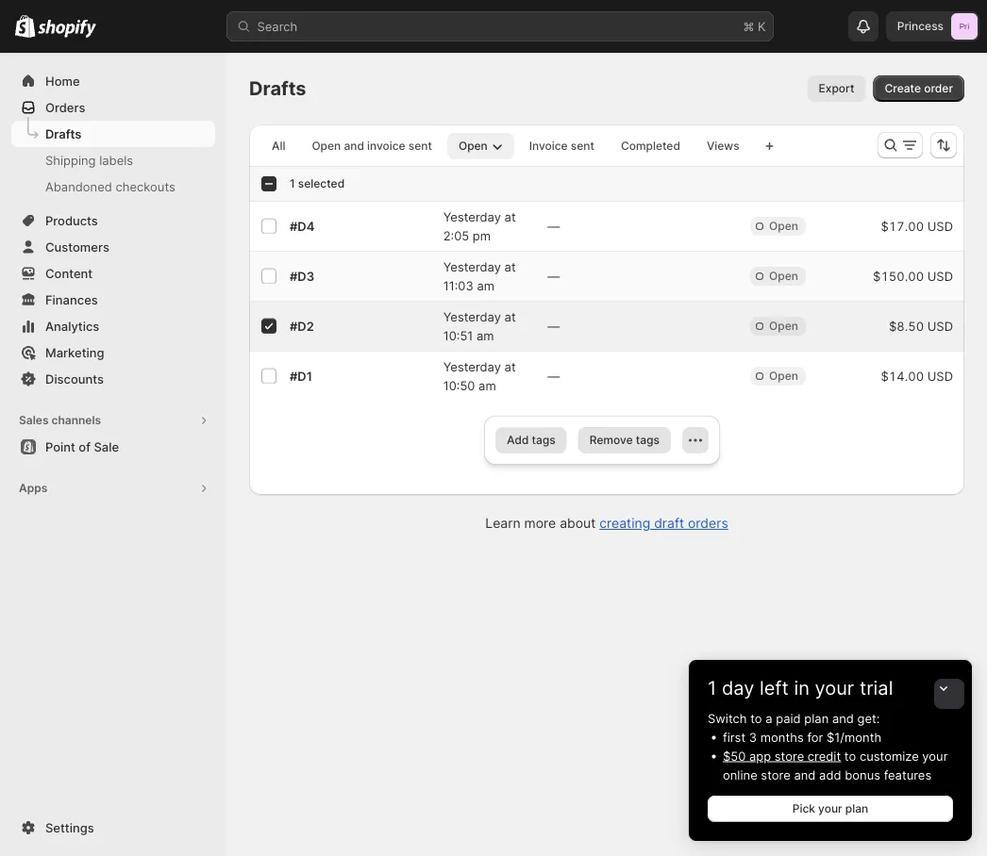 Task type: vqa. For each thing, say whether or not it's contained in the screenshot.
the analytics link
yes



Task type: locate. For each thing, give the bounding box(es) containing it.
at down yesterday at 10:51 am at the top of the page
[[504, 360, 516, 374]]

open
[[312, 139, 341, 153], [459, 139, 488, 153], [769, 219, 798, 233], [769, 269, 798, 283], [769, 319, 798, 333], [769, 369, 798, 383]]

1 inside dropdown button
[[708, 677, 717, 700]]

1 yesterday from the top
[[443, 210, 501, 224]]

2 horizontal spatial and
[[832, 712, 854, 726]]

$8.50 usd
[[889, 319, 953, 334]]

home
[[45, 74, 80, 88]]

yesterday up the 2:05 pm
[[443, 210, 501, 224]]

drafts link
[[11, 121, 215, 147]]

your right pick
[[818, 803, 842, 816]]

completed
[[621, 139, 680, 153]]

1 — from the top
[[548, 219, 560, 234]]

store
[[775, 749, 804, 764], [761, 768, 791, 783]]

— for yesterday at 10:51 am
[[548, 319, 560, 334]]

store down months
[[775, 749, 804, 764]]

your up features
[[922, 749, 948, 764]]

at
[[504, 210, 516, 224], [504, 260, 516, 274], [504, 310, 516, 324], [504, 360, 516, 374]]

3 usd from the top
[[927, 319, 953, 334]]

at inside yesterday at 10:51 am
[[504, 310, 516, 324]]

usd right the $8.50
[[927, 319, 953, 334]]

tags right add
[[532, 434, 556, 447]]

abandoned
[[45, 179, 112, 194]]

1 horizontal spatial to
[[844, 749, 856, 764]]

yesterday up 11:03 am
[[443, 260, 501, 274]]

0 vertical spatial 1
[[290, 177, 295, 191]]

yesterday at 10:50 am
[[443, 360, 516, 393]]

1 at from the top
[[504, 210, 516, 224]]

shipping
[[45, 153, 96, 168]]

1 vertical spatial plan
[[845, 803, 868, 816]]

to left a
[[750, 712, 762, 726]]

0 horizontal spatial sent
[[408, 139, 432, 153]]

and for to
[[794, 768, 816, 783]]

for
[[807, 730, 823, 745]]

completed link
[[610, 133, 692, 159]]

shopify image
[[38, 19, 96, 38]]

1 sent from the left
[[408, 139, 432, 153]]

open inside 'dropdown button'
[[459, 139, 488, 153]]

2 yesterday from the top
[[443, 260, 501, 274]]

customize
[[860, 749, 919, 764]]

orders link
[[11, 94, 215, 121]]

yesterday at 10:51 am
[[443, 310, 516, 343]]

2 — from the top
[[548, 269, 560, 284]]

apps
[[19, 482, 47, 495]]

3 — from the top
[[548, 319, 560, 334]]

yesterday up 10:51 am
[[443, 310, 501, 324]]

drafts down orders
[[45, 126, 81, 141]]

invoice
[[529, 139, 568, 153]]

analytics
[[45, 319, 99, 334]]

usd right $14.00
[[927, 369, 953, 384]]

usd right $150.00
[[927, 269, 953, 284]]

yesterday at 11:03 am
[[443, 260, 516, 293]]

and up $1/month on the bottom right of page
[[832, 712, 854, 726]]

sent
[[408, 139, 432, 153], [571, 139, 594, 153]]

finances
[[45, 293, 98, 307]]

yesterday up 10:50 am
[[443, 360, 501, 374]]

tab list
[[257, 132, 755, 159]]

— right yesterday at 11:03 am
[[548, 269, 560, 284]]

paid
[[776, 712, 801, 726]]

usd right the $17.00
[[927, 219, 953, 234]]

$50
[[723, 749, 746, 764]]

$17.00 usd
[[881, 219, 953, 234]]

plan
[[804, 712, 829, 726], [845, 803, 868, 816]]

yesterday inside yesterday at 2:05 pm
[[443, 210, 501, 224]]

1 for 1 selected
[[290, 177, 295, 191]]

0 horizontal spatial and
[[344, 139, 364, 153]]

to
[[750, 712, 762, 726], [844, 749, 856, 764]]

1 vertical spatial your
[[922, 749, 948, 764]]

to customize your online store and add bonus features
[[723, 749, 948, 783]]

months
[[760, 730, 804, 745]]

pick
[[793, 803, 815, 816]]

3 at from the top
[[504, 310, 516, 324]]

0 horizontal spatial plan
[[804, 712, 829, 726]]

checkouts
[[116, 179, 175, 194]]

⌘
[[743, 19, 754, 34]]

2 usd from the top
[[927, 269, 953, 284]]

open and invoice sent
[[312, 139, 432, 153]]

3 yesterday from the top
[[443, 310, 501, 324]]

at inside yesterday at 10:50 am
[[504, 360, 516, 374]]

0 vertical spatial your
[[815, 677, 854, 700]]

10:51 am
[[443, 328, 494, 343]]

1 vertical spatial 1
[[708, 677, 717, 700]]

3
[[749, 730, 757, 745]]

2 vertical spatial and
[[794, 768, 816, 783]]

at up yesterday at 11:03 am
[[504, 210, 516, 224]]

— up add tags
[[548, 369, 560, 384]]

1 horizontal spatial drafts
[[249, 77, 306, 100]]

1 horizontal spatial and
[[794, 768, 816, 783]]

your
[[815, 677, 854, 700], [922, 749, 948, 764], [818, 803, 842, 816]]

1 horizontal spatial sent
[[571, 139, 594, 153]]

0 vertical spatial to
[[750, 712, 762, 726]]

princess
[[897, 19, 944, 33]]

to down $1/month on the bottom right of page
[[844, 749, 856, 764]]

1 left day
[[708, 677, 717, 700]]

1 tags from the left
[[532, 434, 556, 447]]

0 horizontal spatial tags
[[532, 434, 556, 447]]

features
[[884, 768, 932, 783]]

— right yesterday at 2:05 pm
[[548, 219, 560, 234]]

1 horizontal spatial 1
[[708, 677, 717, 700]]

and left add
[[794, 768, 816, 783]]

home link
[[11, 68, 215, 94]]

usd for $14.00 usd
[[927, 369, 953, 384]]

and
[[344, 139, 364, 153], [832, 712, 854, 726], [794, 768, 816, 783]]

0 horizontal spatial 1
[[290, 177, 295, 191]]

1 day left in your trial
[[708, 677, 893, 700]]

— for yesterday at 2:05 pm
[[548, 219, 560, 234]]

at down yesterday at 11:03 am
[[504, 310, 516, 324]]

drafts up all
[[249, 77, 306, 100]]

yesterday inside yesterday at 10:50 am
[[443, 360, 501, 374]]

— right yesterday at 10:51 am at the top of the page
[[548, 319, 560, 334]]

—
[[548, 219, 560, 234], [548, 269, 560, 284], [548, 319, 560, 334], [548, 369, 560, 384]]

at for yesterday at 10:51 am
[[504, 310, 516, 324]]

bonus
[[845, 768, 880, 783]]

1 selected
[[290, 177, 345, 191]]

views
[[707, 139, 740, 153]]

open for yesterday at 2:05 pm
[[769, 219, 798, 233]]

first
[[723, 730, 746, 745]]

1 horizontal spatial tags
[[636, 434, 660, 447]]

yesterday inside yesterday at 10:51 am
[[443, 310, 501, 324]]

add
[[507, 434, 529, 447]]

creating
[[599, 516, 650, 532]]

settings
[[45, 821, 94, 836]]

1 usd from the top
[[927, 219, 953, 234]]

at down yesterday at 2:05 pm
[[504, 260, 516, 274]]

your right in
[[815, 677, 854, 700]]

store down $50 app store credit
[[761, 768, 791, 783]]

tags right remove
[[636, 434, 660, 447]]

1 vertical spatial and
[[832, 712, 854, 726]]

2 sent from the left
[[571, 139, 594, 153]]

store inside to customize your online store and add bonus features
[[761, 768, 791, 783]]

1 vertical spatial store
[[761, 768, 791, 783]]

marketing link
[[11, 340, 215, 366]]

learn
[[485, 516, 521, 532]]

#d1
[[290, 369, 312, 384]]

10:50 am
[[443, 378, 496, 393]]

plan up for
[[804, 712, 829, 726]]

at inside yesterday at 2:05 pm
[[504, 210, 516, 224]]

#d4
[[290, 219, 315, 234]]

at for yesterday at 11:03 am
[[504, 260, 516, 274]]

open for yesterday at 11:03 am
[[769, 269, 798, 283]]

and left invoice
[[344, 139, 364, 153]]

create
[[885, 82, 921, 95]]

customers link
[[11, 234, 215, 260]]

yesterday inside yesterday at 11:03 am
[[443, 260, 501, 274]]

plan down bonus
[[845, 803, 868, 816]]

1 vertical spatial to
[[844, 749, 856, 764]]

create order link
[[873, 75, 964, 102]]

orders
[[45, 100, 85, 115]]

app
[[749, 749, 771, 764]]

your inside dropdown button
[[815, 677, 854, 700]]

at inside yesterday at 11:03 am
[[504, 260, 516, 274]]

remove
[[590, 434, 633, 447]]

discounts link
[[11, 366, 215, 393]]

and inside to customize your online store and add bonus features
[[794, 768, 816, 783]]

4 at from the top
[[504, 360, 516, 374]]

4 usd from the top
[[927, 369, 953, 384]]

draft
[[654, 516, 684, 532]]

#d2 link
[[290, 319, 314, 334]]

0 vertical spatial and
[[344, 139, 364, 153]]

0 vertical spatial drafts
[[249, 77, 306, 100]]

customers
[[45, 240, 109, 254]]

4 yesterday from the top
[[443, 360, 501, 374]]

get:
[[857, 712, 880, 726]]

1 left selected
[[290, 177, 295, 191]]

pick your plan
[[793, 803, 868, 816]]

settings link
[[11, 815, 215, 842]]

4 — from the top
[[548, 369, 560, 384]]

about
[[560, 516, 596, 532]]

shipping labels link
[[11, 147, 215, 174]]

0 horizontal spatial drafts
[[45, 126, 81, 141]]

in
[[794, 677, 810, 700]]

2 tags from the left
[[636, 434, 660, 447]]

all link
[[260, 133, 297, 159]]

2 at from the top
[[504, 260, 516, 274]]



Task type: describe. For each thing, give the bounding box(es) containing it.
export button
[[807, 75, 866, 102]]

$150.00 usd
[[873, 269, 953, 284]]

$17.00
[[881, 219, 924, 234]]

invoice sent link
[[518, 133, 606, 159]]

open for yesterday at 10:51 am
[[769, 319, 798, 333]]

products
[[45, 213, 98, 228]]

switch to a paid plan and get:
[[708, 712, 880, 726]]

point of sale button
[[0, 434, 226, 461]]

first 3 months for $1/month
[[723, 730, 882, 745]]

usd for $150.00 usd
[[927, 269, 953, 284]]

$8.50
[[889, 319, 924, 334]]

learn more about creating draft orders
[[485, 516, 728, 532]]

11:03 am
[[443, 278, 495, 293]]

views link
[[695, 133, 751, 159]]

open button
[[447, 133, 514, 159]]

online
[[723, 768, 758, 783]]

add tags button
[[496, 428, 567, 454]]

$1/month
[[827, 730, 882, 745]]

order
[[924, 82, 953, 95]]

more
[[524, 516, 556, 532]]

$50 app store credit
[[723, 749, 841, 764]]

sales
[[19, 414, 49, 428]]

point of sale
[[45, 440, 119, 454]]

tags for remove tags
[[636, 434, 660, 447]]

orders
[[688, 516, 728, 532]]

left
[[760, 677, 789, 700]]

— for yesterday at 11:03 am
[[548, 269, 560, 284]]

$14.00 usd
[[881, 369, 953, 384]]

marketing
[[45, 345, 104, 360]]

day
[[722, 677, 754, 700]]

1 day left in your trial element
[[689, 710, 972, 842]]

switch
[[708, 712, 747, 726]]

usd for $17.00 usd
[[927, 219, 953, 234]]

a
[[766, 712, 773, 726]]

$150.00
[[873, 269, 924, 284]]

sale
[[94, 440, 119, 454]]

#d4 link
[[290, 219, 315, 234]]

yesterday at 2:05 pm
[[443, 210, 516, 243]]

sales channels
[[19, 414, 101, 428]]

1 horizontal spatial plan
[[845, 803, 868, 816]]

and for switch
[[832, 712, 854, 726]]

princess image
[[951, 13, 978, 40]]

yesterday for 10:51 am
[[443, 310, 501, 324]]

0 vertical spatial store
[[775, 749, 804, 764]]

usd for $8.50 usd
[[927, 319, 953, 334]]

trial
[[860, 677, 893, 700]]

⌘ k
[[743, 19, 766, 34]]

create order
[[885, 82, 953, 95]]

at for yesterday at 2:05 pm
[[504, 210, 516, 224]]

sales channels button
[[11, 408, 215, 434]]

channels
[[51, 414, 101, 428]]

export
[[819, 82, 855, 95]]

add
[[819, 768, 841, 783]]

yesterday for 11:03 am
[[443, 260, 501, 274]]

yesterday for 10:50 am
[[443, 360, 501, 374]]

labels
[[99, 153, 133, 168]]

tab list containing all
[[257, 132, 755, 159]]

your inside to customize your online store and add bonus features
[[922, 749, 948, 764]]

2:05 pm
[[443, 228, 491, 243]]

invoice sent
[[529, 139, 594, 153]]

to inside to customize your online store and add bonus features
[[844, 749, 856, 764]]

shipping labels
[[45, 153, 133, 168]]

#d3
[[290, 269, 315, 284]]

finances link
[[11, 287, 215, 313]]

0 horizontal spatial to
[[750, 712, 762, 726]]

#d2
[[290, 319, 314, 334]]

analytics link
[[11, 313, 215, 340]]

yesterday for 2:05 pm
[[443, 210, 501, 224]]

$14.00
[[881, 369, 924, 384]]

open and invoice sent link
[[300, 133, 443, 159]]

products link
[[11, 208, 215, 234]]

at for yesterday at 10:50 am
[[504, 360, 516, 374]]

credit
[[808, 749, 841, 764]]

2 vertical spatial your
[[818, 803, 842, 816]]

open for yesterday at 10:50 am
[[769, 369, 798, 383]]

of
[[79, 440, 91, 454]]

apps button
[[11, 476, 215, 502]]

abandoned checkouts
[[45, 179, 175, 194]]

search
[[257, 19, 298, 34]]

content
[[45, 266, 93, 281]]

creating draft orders link
[[599, 516, 728, 532]]

1 vertical spatial drafts
[[45, 126, 81, 141]]

1 for 1 day left in your trial
[[708, 677, 717, 700]]

k
[[758, 19, 766, 34]]

— for yesterday at 10:50 am
[[548, 369, 560, 384]]

remove tags
[[590, 434, 660, 447]]

0 vertical spatial plan
[[804, 712, 829, 726]]

remove tags button
[[578, 428, 671, 454]]

tags for add tags
[[532, 434, 556, 447]]

and inside tab list
[[344, 139, 364, 153]]

point
[[45, 440, 75, 454]]

add tags
[[507, 434, 556, 447]]

#d1 link
[[290, 369, 312, 384]]

$50 app store credit link
[[723, 749, 841, 764]]

discounts
[[45, 372, 104, 386]]

shopify image
[[15, 15, 35, 38]]



